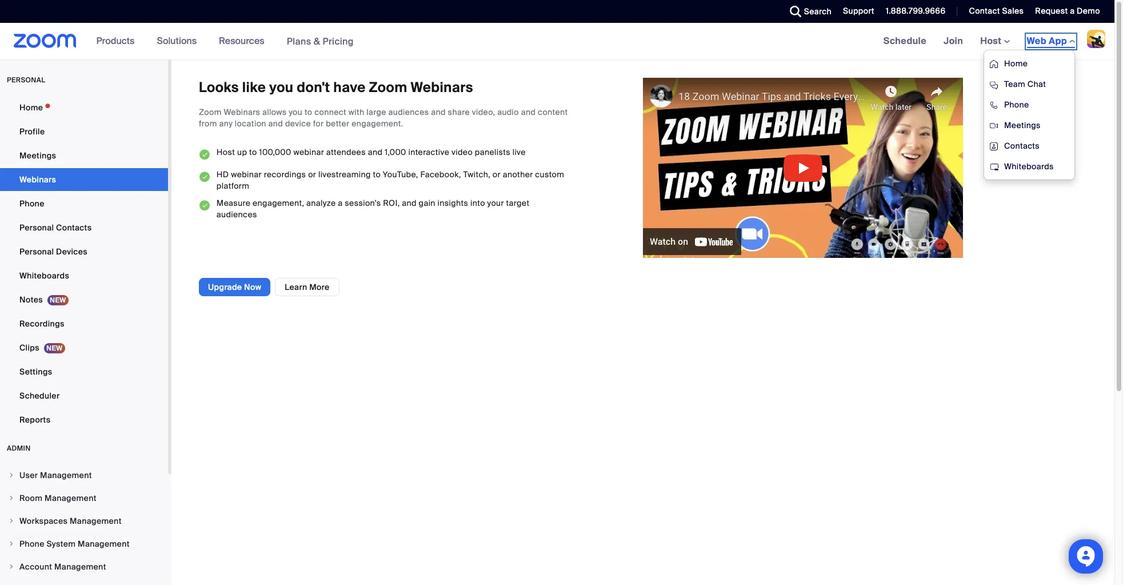 Task type: vqa. For each thing, say whether or not it's contained in the screenshot.
the top the
no



Task type: locate. For each thing, give the bounding box(es) containing it.
meetings navigation
[[875, 23, 1115, 180]]

1 horizontal spatial host
[[981, 35, 1004, 47]]

banner containing products
[[0, 23, 1115, 180]]

or right recordings
[[308, 169, 316, 179]]

0 horizontal spatial phone link
[[0, 192, 168, 215]]

0 vertical spatial personal
[[19, 222, 54, 233]]

home up team
[[1005, 58, 1028, 69]]

0 horizontal spatial meetings link
[[0, 144, 168, 167]]

1 horizontal spatial meetings link
[[985, 115, 1075, 136]]

phone inside personal menu menu
[[19, 198, 44, 209]]

right image left room
[[8, 495, 15, 502]]

right image inside 'workspaces management' menu item
[[8, 518, 15, 524]]

admin menu menu
[[0, 464, 168, 585]]

0 vertical spatial audiences
[[389, 107, 429, 117]]

0 vertical spatial host
[[981, 35, 1004, 47]]

recordings
[[19, 319, 64, 329]]

zoom logo image
[[14, 34, 76, 48]]

allows
[[262, 107, 287, 117]]

1 horizontal spatial to
[[305, 107, 313, 117]]

0 horizontal spatial or
[[308, 169, 316, 179]]

you up device on the left
[[289, 107, 303, 117]]

2 vertical spatial to
[[373, 169, 381, 179]]

workspaces
[[19, 516, 68, 526]]

&
[[314, 35, 320, 47]]

recordings
[[264, 169, 306, 179]]

audiences
[[389, 107, 429, 117], [217, 209, 257, 220]]

1 vertical spatial host
[[217, 147, 235, 157]]

2 right image from the top
[[8, 518, 15, 524]]

1 vertical spatial contacts
[[56, 222, 92, 233]]

phone system management
[[19, 539, 130, 549]]

whiteboards inside personal menu menu
[[19, 270, 69, 281]]

1 horizontal spatial webinars
[[224, 107, 260, 117]]

phone inside menu item
[[19, 539, 44, 549]]

whiteboards down personal devices
[[19, 270, 69, 281]]

host down contact sales on the top of the page
[[981, 35, 1004, 47]]

1 vertical spatial meetings link
[[0, 144, 168, 167]]

zoom up large
[[369, 78, 407, 96]]

to inside zoom webinars allows you to connect with large audiences and share video, audio and content from any location and device for better engagement.
[[305, 107, 313, 117]]

phone link down 'webinars' link
[[0, 192, 168, 215]]

webinars link
[[0, 168, 168, 191]]

more
[[309, 282, 330, 292]]

to right up
[[249, 147, 257, 157]]

phone up 'personal contacts'
[[19, 198, 44, 209]]

personal contacts link
[[0, 216, 168, 239]]

right image left workspaces
[[8, 518, 15, 524]]

personal devices link
[[0, 240, 168, 263]]

2 vertical spatial phone
[[19, 539, 44, 549]]

contacts
[[1005, 141, 1040, 151], [56, 222, 92, 233]]

0 vertical spatial contacts
[[1005, 141, 1040, 151]]

reports link
[[0, 408, 168, 431]]

webinar up platform
[[231, 169, 262, 179]]

into
[[471, 198, 485, 208]]

meetings link down 'profile' link
[[0, 144, 168, 167]]

right image inside the phone system management menu item
[[8, 540, 15, 547]]

1 vertical spatial meetings
[[19, 150, 56, 161]]

management down the phone system management menu item
[[54, 562, 106, 572]]

0 vertical spatial whiteboards
[[1005, 161, 1054, 172]]

scheduler
[[19, 391, 60, 401]]

device
[[285, 119, 311, 129]]

products
[[96, 35, 135, 47]]

workspaces management
[[19, 516, 122, 526]]

team
[[1005, 79, 1026, 89]]

1 right image from the top
[[8, 495, 15, 502]]

personal
[[7, 75, 45, 85]]

notes link
[[0, 288, 168, 311]]

2 horizontal spatial to
[[373, 169, 381, 179]]

1 horizontal spatial a
[[1071, 6, 1075, 16]]

whiteboards
[[1005, 161, 1054, 172], [19, 270, 69, 281]]

better
[[326, 119, 350, 129]]

1 horizontal spatial home
[[1005, 58, 1028, 69]]

phone for system
[[19, 539, 44, 549]]

1 vertical spatial a
[[338, 198, 343, 208]]

web app button
[[1027, 35, 1076, 48]]

phone down team
[[1005, 100, 1030, 110]]

1 horizontal spatial webinar
[[294, 147, 324, 157]]

meetings down profile
[[19, 150, 56, 161]]

connect
[[315, 107, 347, 117]]

whiteboards link
[[985, 156, 1075, 177], [0, 264, 168, 287]]

0 vertical spatial you
[[269, 78, 294, 96]]

0 horizontal spatial audiences
[[217, 209, 257, 220]]

webinar
[[294, 147, 324, 157], [231, 169, 262, 179]]

personal down 'personal contacts'
[[19, 246, 54, 257]]

right image inside room management menu item
[[8, 495, 15, 502]]

1.888.799.9666 button
[[878, 0, 949, 23], [886, 6, 946, 16]]

platform
[[217, 181, 249, 191]]

audiences down measure
[[217, 209, 257, 220]]

product information navigation
[[88, 23, 363, 60]]

admin
[[7, 444, 31, 453]]

2 personal from the top
[[19, 246, 54, 257]]

right image
[[8, 495, 15, 502], [8, 518, 15, 524], [8, 540, 15, 547], [8, 563, 15, 570]]

0 vertical spatial phone
[[1005, 100, 1030, 110]]

right image left the account
[[8, 563, 15, 570]]

1 vertical spatial home link
[[0, 96, 168, 119]]

to down host up to 100,000 webinar attendees and 1,000 interactive video panelists live
[[373, 169, 381, 179]]

host
[[981, 35, 1004, 47], [217, 147, 235, 157]]

home link
[[985, 53, 1075, 74], [0, 96, 168, 119]]

room management
[[19, 493, 97, 503]]

phone system management menu item
[[0, 533, 168, 555]]

management for user management
[[40, 470, 92, 480]]

zoom up from at the top left
[[199, 107, 222, 117]]

right image for room management
[[8, 495, 15, 502]]

1 horizontal spatial whiteboards link
[[985, 156, 1075, 177]]

system
[[47, 539, 76, 549]]

0 horizontal spatial to
[[249, 147, 257, 157]]

1 vertical spatial you
[[289, 107, 303, 117]]

0 horizontal spatial host
[[217, 147, 235, 157]]

0 horizontal spatial whiteboards link
[[0, 264, 168, 287]]

1 vertical spatial phone
[[19, 198, 44, 209]]

0 vertical spatial a
[[1071, 6, 1075, 16]]

clips link
[[0, 336, 168, 359]]

3 right image from the top
[[8, 540, 15, 547]]

0 vertical spatial meetings
[[1005, 120, 1041, 130]]

upgrade now
[[208, 282, 261, 292]]

webinars down profile
[[19, 174, 56, 185]]

home up profile
[[19, 102, 43, 113]]

settings
[[19, 367, 52, 377]]

session's
[[345, 198, 381, 208]]

a right analyze
[[338, 198, 343, 208]]

any
[[219, 119, 233, 129]]

notes
[[19, 295, 43, 305]]

location
[[235, 119, 266, 129]]

management down room management menu item
[[70, 516, 122, 526]]

and right audio
[[521, 107, 536, 117]]

1 vertical spatial webinar
[[231, 169, 262, 179]]

2 vertical spatial webinars
[[19, 174, 56, 185]]

web
[[1027, 35, 1047, 47]]

host for host up to 100,000 webinar attendees and 1,000 interactive video panelists live
[[217, 147, 235, 157]]

contact sales link
[[961, 0, 1027, 23], [970, 6, 1024, 16]]

webinar inside hd webinar recordings or livestreaming to youtube, facebook, twitch, or another custom platform
[[231, 169, 262, 179]]

1 vertical spatial home
[[19, 102, 43, 113]]

0 horizontal spatial webinars
[[19, 174, 56, 185]]

0 horizontal spatial contacts
[[56, 222, 92, 233]]

1 vertical spatial phone link
[[0, 192, 168, 215]]

0 vertical spatial to
[[305, 107, 313, 117]]

0 horizontal spatial whiteboards
[[19, 270, 69, 281]]

youtube,
[[383, 169, 418, 179]]

audiences inside zoom webinars allows you to connect with large audiences and share video, audio and content from any location and device for better engagement.
[[389, 107, 429, 117]]

1 horizontal spatial meetings
[[1005, 120, 1041, 130]]

1 vertical spatial zoom
[[199, 107, 222, 117]]

whiteboards down contacts "link"
[[1005, 161, 1054, 172]]

phone link down team chat
[[985, 94, 1075, 115]]

0 vertical spatial zoom
[[369, 78, 407, 96]]

to up device on the left
[[305, 107, 313, 117]]

webinars up location
[[224, 107, 260, 117]]

meetings up contacts "link"
[[1005, 120, 1041, 130]]

phone inside meetings navigation
[[1005, 100, 1030, 110]]

0 horizontal spatial zoom
[[199, 107, 222, 117]]

personal up personal devices
[[19, 222, 54, 233]]

management
[[40, 470, 92, 480], [45, 493, 97, 503], [70, 516, 122, 526], [78, 539, 130, 549], [54, 562, 106, 572]]

management up room management
[[40, 470, 92, 480]]

you up allows
[[269, 78, 294, 96]]

recordings link
[[0, 312, 168, 335]]

user management menu item
[[0, 464, 168, 486]]

whiteboards inside meetings navigation
[[1005, 161, 1054, 172]]

1 personal from the top
[[19, 222, 54, 233]]

1,000
[[385, 147, 406, 157]]

1 or from the left
[[308, 169, 316, 179]]

0 horizontal spatial webinar
[[231, 169, 262, 179]]

and left the share
[[431, 107, 446, 117]]

1 horizontal spatial phone link
[[985, 94, 1075, 115]]

meetings link down team chat link
[[985, 115, 1075, 136]]

right image left system
[[8, 540, 15, 547]]

home link up 'profile' link
[[0, 96, 168, 119]]

0 horizontal spatial home
[[19, 102, 43, 113]]

app
[[1049, 35, 1068, 47]]

banner
[[0, 23, 1115, 180]]

host inside meetings navigation
[[981, 35, 1004, 47]]

home inside personal menu menu
[[19, 102, 43, 113]]

learn more button
[[275, 278, 339, 296]]

phone up the account
[[19, 539, 44, 549]]

and left gain
[[402, 198, 417, 208]]

1 horizontal spatial or
[[493, 169, 501, 179]]

reports
[[19, 415, 51, 425]]

1 horizontal spatial home link
[[985, 53, 1075, 74]]

support link
[[835, 0, 878, 23], [844, 6, 875, 16]]

webinars up the share
[[411, 78, 473, 96]]

home link up team chat
[[985, 53, 1075, 74]]

0 horizontal spatial a
[[338, 198, 343, 208]]

2 horizontal spatial webinars
[[411, 78, 473, 96]]

audiences right large
[[389, 107, 429, 117]]

personal
[[19, 222, 54, 233], [19, 246, 54, 257]]

0 horizontal spatial meetings
[[19, 150, 56, 161]]

personal devices
[[19, 246, 88, 257]]

interactive
[[409, 147, 450, 157]]

measure
[[217, 198, 251, 208]]

1 vertical spatial whiteboards
[[19, 270, 69, 281]]

right image for account management
[[8, 563, 15, 570]]

plans
[[287, 35, 311, 47]]

personal menu menu
[[0, 96, 168, 432]]

insights
[[438, 198, 469, 208]]

1 vertical spatial personal
[[19, 246, 54, 257]]

0 horizontal spatial home link
[[0, 96, 168, 119]]

1 vertical spatial to
[[249, 147, 257, 157]]

chat
[[1028, 79, 1047, 89]]

meetings link
[[985, 115, 1075, 136], [0, 144, 168, 167]]

a left demo
[[1071, 6, 1075, 16]]

meetings inside personal menu menu
[[19, 150, 56, 161]]

1 horizontal spatial contacts
[[1005, 141, 1040, 151]]

meetings inside navigation
[[1005, 120, 1041, 130]]

0 vertical spatial home
[[1005, 58, 1028, 69]]

another
[[503, 169, 533, 179]]

webinar down for
[[294, 147, 324, 157]]

1 horizontal spatial whiteboards
[[1005, 161, 1054, 172]]

host left up
[[217, 147, 235, 157]]

1 horizontal spatial audiences
[[389, 107, 429, 117]]

management for workspaces management
[[70, 516, 122, 526]]

1 vertical spatial audiences
[[217, 209, 257, 220]]

or right twitch, on the left top of page
[[493, 169, 501, 179]]

like
[[242, 78, 266, 96]]

request a demo link
[[1027, 0, 1115, 23], [1036, 6, 1101, 16]]

zoom
[[369, 78, 407, 96], [199, 107, 222, 117]]

demo
[[1077, 6, 1101, 16]]

contacts inside contacts "link"
[[1005, 141, 1040, 151]]

1 vertical spatial webinars
[[224, 107, 260, 117]]

management up workspaces management
[[45, 493, 97, 503]]

0 vertical spatial home link
[[985, 53, 1075, 74]]

4 right image from the top
[[8, 563, 15, 570]]

right image inside account management menu item
[[8, 563, 15, 570]]

0 vertical spatial whiteboards link
[[985, 156, 1075, 177]]

home link for 'profile' link
[[0, 96, 168, 119]]



Task type: describe. For each thing, give the bounding box(es) containing it.
facebook,
[[421, 169, 461, 179]]

large
[[367, 107, 387, 117]]

resources button
[[219, 23, 270, 59]]

you inside zoom webinars allows you to connect with large audiences and share video, audio and content from any location and device for better engagement.
[[289, 107, 303, 117]]

0 vertical spatial meetings link
[[985, 115, 1075, 136]]

hd
[[217, 169, 229, 179]]

sales
[[1003, 6, 1024, 16]]

settings link
[[0, 360, 168, 383]]

attendees
[[326, 147, 366, 157]]

join
[[944, 35, 964, 47]]

100,000
[[259, 147, 291, 157]]

learn
[[285, 282, 307, 292]]

contact
[[970, 6, 1001, 16]]

personal for personal devices
[[19, 246, 54, 257]]

your
[[488, 198, 504, 208]]

0 vertical spatial phone link
[[985, 94, 1075, 115]]

audio
[[498, 107, 519, 117]]

devices
[[56, 246, 88, 257]]

twitch,
[[464, 169, 491, 179]]

looks like you don't have zoom webinars
[[199, 78, 473, 96]]

user
[[19, 470, 38, 480]]

account management
[[19, 562, 106, 572]]

1 horizontal spatial zoom
[[369, 78, 407, 96]]

pricing
[[323, 35, 354, 47]]

up
[[237, 147, 247, 157]]

request
[[1036, 6, 1068, 16]]

join link
[[936, 23, 972, 59]]

schedule link
[[875, 23, 936, 59]]

support
[[844, 6, 875, 16]]

plans & pricing
[[287, 35, 354, 47]]

profile
[[19, 126, 45, 137]]

to inside hd webinar recordings or livestreaming to youtube, facebook, twitch, or another custom platform
[[373, 169, 381, 179]]

management for account management
[[54, 562, 106, 572]]

team chat link
[[985, 74, 1075, 94]]

user management
[[19, 470, 92, 480]]

a inside measure engagement, analyze a session's roi, and gain insights into your target audiences
[[338, 198, 343, 208]]

team chat
[[1005, 79, 1047, 89]]

analyze
[[307, 198, 336, 208]]

now
[[244, 282, 261, 292]]

home link for team chat link
[[985, 53, 1075, 74]]

custom
[[535, 169, 565, 179]]

for
[[313, 119, 324, 129]]

engagement,
[[253, 198, 304, 208]]

personal for personal contacts
[[19, 222, 54, 233]]

content
[[538, 107, 568, 117]]

upgrade now button
[[199, 278, 271, 296]]

account
[[19, 562, 52, 572]]

and inside measure engagement, analyze a session's roi, and gain insights into your target audiences
[[402, 198, 417, 208]]

panelists
[[475, 147, 511, 157]]

upgrade
[[208, 282, 242, 292]]

management for room management
[[45, 493, 97, 503]]

2 or from the left
[[493, 169, 501, 179]]

zoom webinars allows you to connect with large audiences and share video, audio and content from any location and device for better engagement.
[[199, 107, 568, 129]]

video
[[452, 147, 473, 157]]

webinars inside zoom webinars allows you to connect with large audiences and share video, audio and content from any location and device for better engagement.
[[224, 107, 260, 117]]

right image
[[8, 472, 15, 479]]

room management menu item
[[0, 487, 168, 509]]

solutions button
[[157, 23, 202, 59]]

hd webinar recordings or livestreaming to youtube, facebook, twitch, or another custom platform
[[217, 169, 565, 191]]

products button
[[96, 23, 140, 59]]

learn more
[[285, 282, 330, 292]]

host for host
[[981, 35, 1004, 47]]

target
[[506, 198, 530, 208]]

measure engagement, analyze a session's roi, and gain insights into your target audiences
[[217, 198, 530, 220]]

personal contacts
[[19, 222, 92, 233]]

request a demo
[[1036, 6, 1101, 16]]

corner success image
[[199, 147, 211, 163]]

host up to 100,000 webinar attendees and 1,000 interactive video panelists live
[[217, 147, 526, 157]]

and down allows
[[269, 119, 283, 129]]

have
[[334, 78, 366, 96]]

workspaces management menu item
[[0, 510, 168, 532]]

engagement.
[[352, 119, 403, 129]]

contacts inside the personal contacts link
[[56, 222, 92, 233]]

audiences inside measure engagement, analyze a session's roi, and gain insights into your target audiences
[[217, 209, 257, 220]]

roi,
[[383, 198, 400, 208]]

with
[[349, 107, 365, 117]]

and left "1,000"
[[368, 147, 383, 157]]

management up account management menu item
[[78, 539, 130, 549]]

home inside meetings navigation
[[1005, 58, 1028, 69]]

room
[[19, 493, 43, 503]]

zoom inside zoom webinars allows you to connect with large audiences and share video, audio and content from any location and device for better engagement.
[[199, 107, 222, 117]]

gain
[[419, 198, 436, 208]]

1.888.799.9666
[[886, 6, 946, 16]]

from
[[199, 119, 217, 129]]

webinars inside personal menu menu
[[19, 174, 56, 185]]

live
[[513, 147, 526, 157]]

search
[[804, 6, 832, 17]]

schedule
[[884, 35, 927, 47]]

contact sales
[[970, 6, 1024, 16]]

don't
[[297, 78, 330, 96]]

web app
[[1027, 35, 1068, 47]]

share
[[448, 107, 470, 117]]

search button
[[782, 0, 835, 23]]

resources
[[219, 35, 265, 47]]

profile picture image
[[1088, 30, 1106, 48]]

phone for the topmost phone link
[[1005, 100, 1030, 110]]

0 vertical spatial webinars
[[411, 78, 473, 96]]

host button
[[981, 35, 1010, 47]]

1 vertical spatial whiteboards link
[[0, 264, 168, 287]]

account management menu item
[[0, 556, 168, 578]]

clips
[[19, 343, 39, 353]]

right image for phone system management
[[8, 540, 15, 547]]

right image for workspaces management
[[8, 518, 15, 524]]

0 vertical spatial webinar
[[294, 147, 324, 157]]



